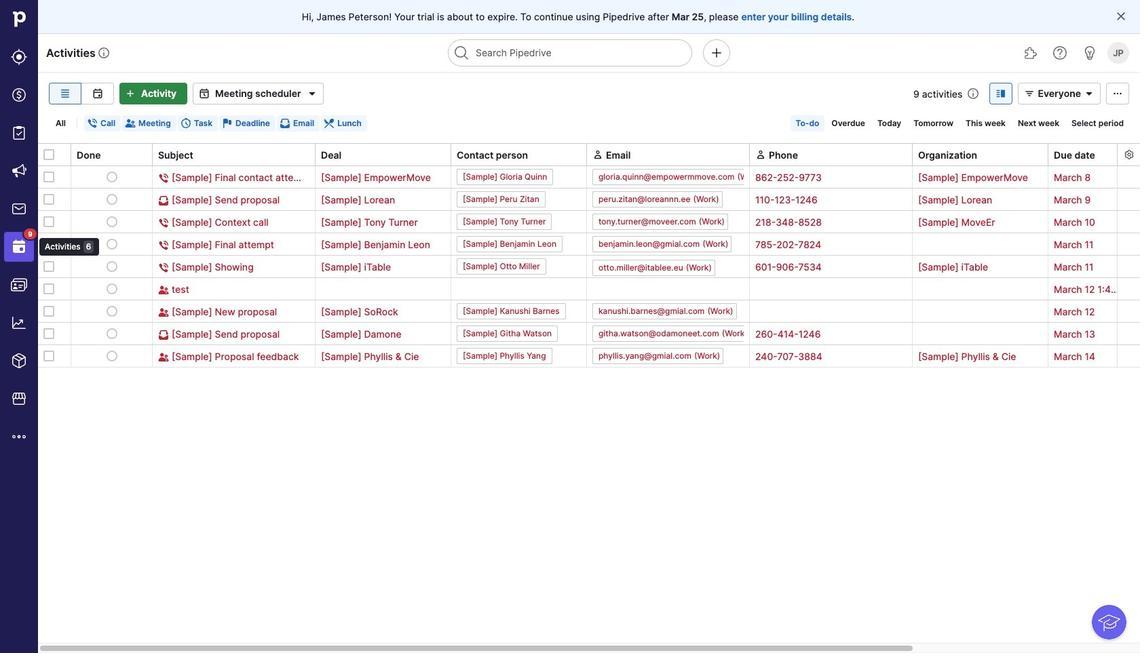 Task type: vqa. For each thing, say whether or not it's contained in the screenshot.
ADD DEAL Element
no



Task type: describe. For each thing, give the bounding box(es) containing it.
open details in full view image
[[994, 88, 1010, 99]]

choose a calling method image for 1st row from the top of the page
[[809, 173, 820, 184]]

choose a calling method image for 3rd row from the top
[[809, 218, 820, 229]]

color undefined image
[[11, 239, 27, 255]]

leads image
[[11, 49, 27, 65]]

9 row from the top
[[38, 345, 1141, 368]]

6 row from the top
[[38, 278, 1141, 301]]

1 row from the top
[[38, 166, 1141, 189]]

projects image
[[11, 125, 27, 141]]

4 row from the top
[[38, 233, 1141, 256]]

color primary inverted image
[[122, 88, 139, 99]]

home image
[[9, 9, 29, 29]]

3 row from the top
[[38, 210, 1141, 234]]

deals image
[[11, 87, 27, 103]]

sales inbox image
[[11, 201, 27, 217]]

choose a calling method image for second row from the bottom of the page
[[808, 330, 819, 341]]

more image
[[11, 429, 27, 445]]

info image
[[98, 48, 109, 58]]



Task type: locate. For each thing, give the bounding box(es) containing it.
more actions image
[[1110, 88, 1126, 99]]

quick add image
[[709, 45, 725, 61]]

marketplace image
[[11, 391, 27, 407]]

0 vertical spatial choose a calling method image
[[809, 218, 820, 229]]

campaigns image
[[11, 163, 27, 179]]

choose a calling method image
[[809, 218, 820, 229], [809, 240, 820, 251], [810, 352, 821, 363]]

choose a calling method image for second row from the top of the page
[[805, 196, 816, 206]]

products image
[[11, 353, 27, 369]]

choose a calling method image for first row from the bottom of the page
[[810, 352, 821, 363]]

7 row from the top
[[38, 300, 1141, 323]]

color primary image
[[1116, 11, 1127, 22], [304, 86, 320, 102], [1082, 88, 1098, 99], [125, 118, 136, 129], [222, 118, 233, 129], [324, 118, 335, 129], [593, 149, 604, 160], [43, 149, 54, 160], [158, 173, 169, 184], [43, 194, 54, 205], [106, 194, 117, 205], [43, 217, 54, 227], [106, 217, 117, 227], [790, 218, 801, 229], [158, 218, 169, 229], [788, 263, 798, 274], [158, 263, 169, 274], [43, 284, 54, 295], [158, 308, 169, 319], [43, 329, 54, 340], [106, 329, 117, 340], [43, 351, 54, 362], [791, 352, 802, 363]]

5 row from the top
[[38, 255, 1141, 281]]

grid
[[38, 143, 1141, 654]]

2 vertical spatial choose a calling method image
[[810, 352, 821, 363]]

knowledge center bot, also known as kc bot is an onboarding assistant that allows you to see the list of onboarding items in one place for quick and easy reference. this improves your in-app experience. image
[[1093, 606, 1127, 640]]

list image
[[57, 88, 73, 99]]

choose a calling method image
[[809, 173, 820, 184], [805, 196, 816, 206], [807, 263, 817, 274], [808, 330, 819, 341]]

menu item
[[0, 228, 38, 266]]

quick help image
[[1052, 45, 1069, 61]]

menu
[[0, 0, 99, 654]]

1 vertical spatial choose a calling method image
[[809, 240, 820, 251]]

sales assistant image
[[1082, 45, 1099, 61]]

8 row from the top
[[38, 323, 1141, 346]]

info image
[[969, 88, 979, 99]]

choose a calling method image for sixth row from the bottom
[[809, 240, 820, 251]]

2 row from the top
[[38, 188, 1141, 211]]

Search Pipedrive field
[[448, 39, 693, 67]]

row
[[38, 166, 1141, 189], [38, 188, 1141, 211], [38, 210, 1141, 234], [38, 233, 1141, 256], [38, 255, 1141, 281], [38, 278, 1141, 301], [38, 300, 1141, 323], [38, 323, 1141, 346], [38, 345, 1141, 368]]

insights image
[[11, 315, 27, 331]]

calendar image
[[89, 88, 106, 99]]

contacts image
[[11, 277, 27, 293]]

color secondary image
[[1124, 149, 1135, 160]]

choose a calling method image for fifth row from the bottom of the page
[[807, 263, 817, 274]]

color primary image
[[196, 88, 213, 99], [1022, 88, 1039, 99], [87, 118, 98, 129], [180, 118, 191, 129], [280, 118, 291, 129], [756, 149, 767, 160], [43, 172, 54, 183], [106, 172, 117, 183], [790, 173, 801, 184], [786, 196, 797, 206], [158, 196, 169, 207], [43, 239, 54, 250], [106, 239, 117, 250], [790, 240, 801, 251], [158, 240, 169, 251], [43, 261, 54, 272], [106, 261, 117, 272], [106, 284, 117, 295], [158, 285, 169, 296], [43, 306, 54, 317], [106, 306, 117, 317], [789, 330, 800, 341], [158, 330, 169, 341], [106, 351, 117, 362], [158, 353, 169, 363]]



